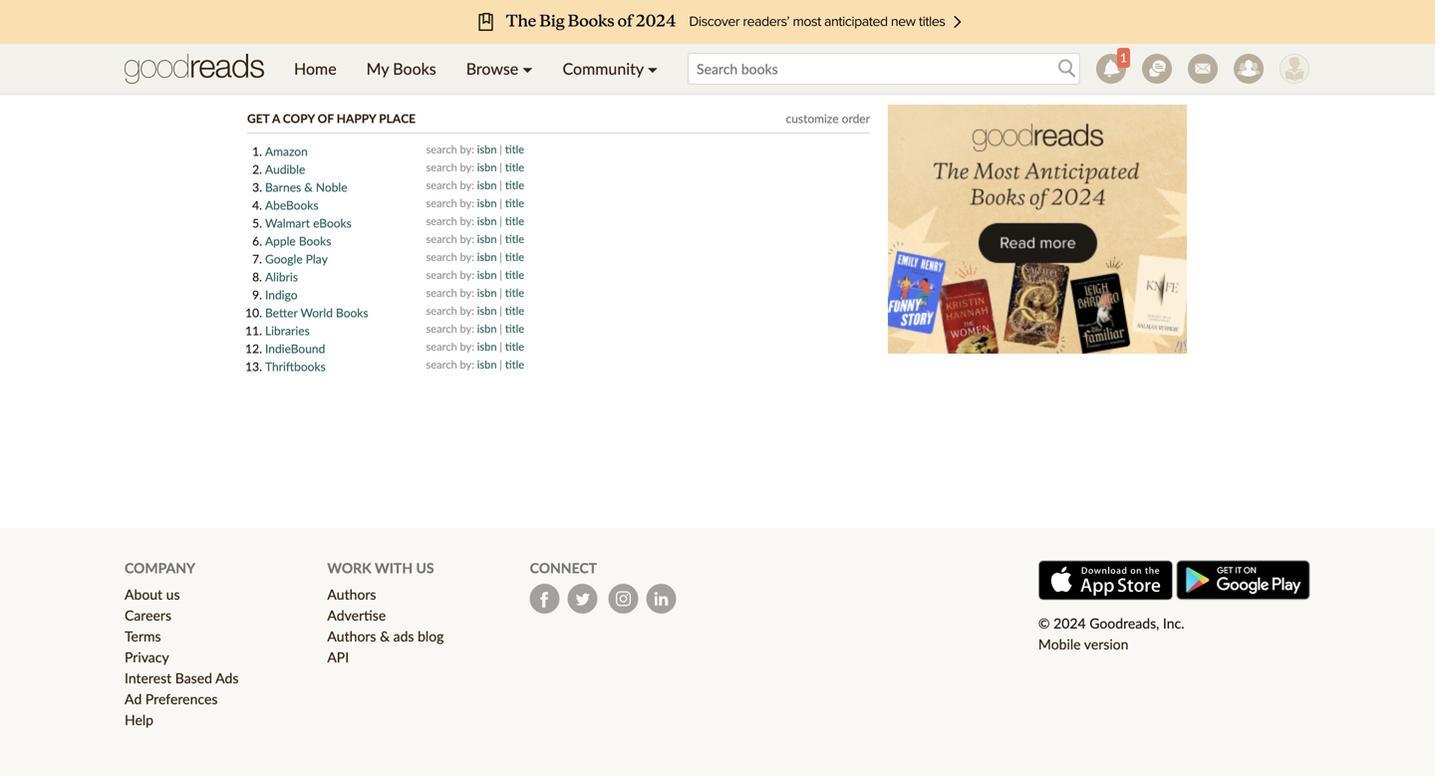 Task type: vqa. For each thing, say whether or not it's contained in the screenshot.
Noble
yes



Task type: describe. For each thing, give the bounding box(es) containing it.
terms link
[[125, 628, 161, 645]]

title for barnes & noble
[[505, 178, 525, 192]]

based
[[175, 670, 212, 687]]

terms
[[125, 628, 161, 645]]

title for indigo
[[505, 286, 525, 300]]

by: for indigo
[[460, 286, 475, 300]]

by: for thriftbooks
[[460, 358, 475, 371]]

get a copy of happy place
[[247, 111, 416, 126]]

ads
[[394, 628, 414, 645]]

apple
[[265, 234, 296, 248]]

advertisement element
[[888, 105, 1188, 354]]

world
[[301, 306, 333, 320]]

api link
[[327, 649, 349, 666]]

inbox image
[[1189, 54, 1219, 84]]

title link for amazon
[[505, 143, 525, 156]]

2 authors from the top
[[327, 628, 376, 645]]

isbn link for abebooks
[[477, 196, 497, 210]]

happy place link
[[337, 111, 416, 126]]

customize
[[786, 111, 839, 126]]

by: for better world books
[[460, 304, 475, 318]]

interest based ads link
[[125, 670, 239, 687]]

about
[[125, 586, 163, 603]]

| for audible
[[500, 161, 503, 174]]

order
[[842, 111, 871, 126]]

title for walmart ebooks
[[505, 214, 525, 228]]

community ▾ button
[[548, 44, 673, 94]]

isbn for amazon
[[477, 143, 497, 156]]

books for my books
[[393, 59, 436, 78]]

goodreads,
[[1090, 615, 1160, 632]]

privacy
[[125, 649, 169, 666]]

better
[[265, 306, 298, 320]]

isbn for thriftbooks
[[477, 358, 497, 371]]

home
[[294, 59, 337, 78]]

by: for abebooks
[[460, 196, 475, 210]]

apple books link
[[265, 234, 331, 248]]

▾ for community ▾
[[648, 59, 658, 78]]

walmart
[[265, 216, 310, 230]]

amazon
[[265, 144, 308, 159]]

isbn for apple books
[[477, 232, 497, 246]]

authors link
[[327, 586, 376, 603]]

better world books
[[265, 306, 369, 320]]

search by: isbn | title for amazon
[[426, 143, 525, 156]]

search by: isbn | title for indigo
[[426, 286, 525, 300]]

preferences
[[145, 691, 218, 708]]

books for apple books
[[299, 234, 331, 248]]

barnes
[[265, 180, 301, 194]]

help
[[125, 712, 154, 729]]

title link for apple books
[[505, 232, 525, 246]]

walmart ebooks link
[[265, 216, 352, 230]]

mobile
[[1039, 636, 1081, 653]]

by: for audible
[[460, 161, 475, 174]]

| for walmart ebooks
[[500, 214, 503, 228]]

indiebound
[[265, 342, 325, 356]]

company
[[125, 560, 196, 577]]

browse ▾
[[466, 59, 533, 78]]

search for amazon
[[426, 143, 457, 156]]

a
[[272, 111, 280, 126]]

search for barnes & noble
[[426, 178, 457, 192]]

company about us careers terms privacy interest based ads ad preferences help
[[125, 560, 239, 729]]

isbn link for google play
[[477, 250, 497, 264]]

search for indiebound
[[426, 340, 457, 353]]

search for google play
[[426, 250, 457, 264]]

title link for audible
[[505, 161, 525, 174]]

friend requests image
[[1234, 54, 1264, 84]]

better world books link
[[265, 306, 369, 320]]

ad preferences link
[[125, 691, 218, 708]]

noble
[[316, 180, 348, 194]]

my group discussions image
[[1143, 54, 1173, 84]]

libraries
[[265, 324, 310, 338]]

barnes & noble link
[[265, 180, 348, 194]]

browse
[[466, 59, 519, 78]]

thriftbooks
[[265, 359, 326, 374]]

| for alibris
[[500, 268, 503, 282]]

careers link
[[125, 607, 172, 624]]

©
[[1039, 615, 1051, 632]]

privacy link
[[125, 649, 169, 666]]

search by: isbn | title for audible
[[426, 161, 525, 174]]

download app for ios image
[[1039, 561, 1174, 601]]

1 authors from the top
[[327, 586, 376, 603]]

isbn link for libraries
[[477, 322, 497, 336]]

abebooks
[[265, 198, 319, 212]]

ad
[[125, 691, 142, 708]]

with
[[375, 560, 413, 577]]

indiebound link
[[265, 342, 325, 356]]

barnes & noble
[[265, 180, 348, 194]]

title for audible
[[505, 161, 525, 174]]

2024
[[1054, 615, 1087, 632]]

search for abebooks
[[426, 196, 457, 210]]

1 horizontal spatial books
[[336, 306, 369, 320]]

help link
[[125, 712, 154, 729]]

0 vertical spatial &
[[304, 180, 313, 194]]

isbn for abebooks
[[477, 196, 497, 210]]

title for indiebound
[[505, 340, 525, 353]]

apple books
[[265, 234, 331, 248]]

isbn link for amazon
[[477, 143, 497, 156]]

play
[[306, 252, 328, 266]]

google play
[[265, 252, 328, 266]]

isbn for barnes & noble
[[477, 178, 497, 192]]

copy
[[283, 111, 315, 126]]

place
[[379, 111, 416, 126]]

ebooks
[[313, 216, 352, 230]]

isbn for better world books
[[477, 304, 497, 318]]

connect
[[530, 560, 597, 577]]

isbn for libraries
[[477, 322, 497, 336]]

happy
[[337, 111, 376, 126]]

version
[[1085, 636, 1129, 653]]

my
[[367, 59, 389, 78]]

isbn for alibris
[[477, 268, 497, 282]]

| for apple books
[[500, 232, 503, 246]]

walmart ebooks
[[265, 216, 352, 230]]

google
[[265, 252, 303, 266]]

interest
[[125, 670, 172, 687]]

title link for walmart ebooks
[[505, 214, 525, 228]]

title for amazon
[[505, 143, 525, 156]]

menu containing home
[[279, 44, 673, 94]]



Task type: locate. For each thing, give the bounding box(es) containing it.
goodreads on twitter image
[[568, 584, 598, 614]]

isbn link for indigo
[[477, 286, 497, 300]]

| for amazon
[[500, 143, 503, 156]]

authors & ads blog link
[[327, 628, 444, 645]]

2 search from the top
[[426, 161, 457, 174]]

4 title from the top
[[505, 196, 525, 210]]

title for google play
[[505, 250, 525, 264]]

search by: isbn | title for apple books
[[426, 232, 525, 246]]

menu
[[279, 44, 673, 94]]

thriftbooks link
[[265, 359, 326, 374]]

by: for apple books
[[460, 232, 475, 246]]

4 by: from the top
[[460, 196, 475, 210]]

12 search by: isbn | title from the top
[[426, 340, 525, 353]]

&
[[304, 180, 313, 194], [380, 628, 390, 645]]

7 search by: isbn | title from the top
[[426, 250, 525, 264]]

3 | from the top
[[500, 178, 503, 192]]

by: for walmart ebooks
[[460, 214, 475, 228]]

customize order link
[[786, 111, 871, 126]]

13 search by: isbn | title from the top
[[426, 358, 525, 371]]

11 | from the top
[[500, 322, 503, 336]]

of
[[318, 111, 334, 126]]

6 isbn from the top
[[477, 232, 497, 246]]

download app for android image
[[1177, 560, 1311, 601]]

▾ right community on the left of page
[[648, 59, 658, 78]]

1 title from the top
[[505, 143, 525, 156]]

title link
[[505, 143, 525, 156], [505, 161, 525, 174], [505, 178, 525, 192], [505, 196, 525, 210], [505, 214, 525, 228], [505, 232, 525, 246], [505, 250, 525, 264], [505, 268, 525, 282], [505, 286, 525, 300], [505, 304, 525, 318], [505, 322, 525, 336], [505, 340, 525, 353], [505, 358, 525, 371]]

blog
[[418, 628, 444, 645]]

1 vertical spatial &
[[380, 628, 390, 645]]

authors down advertise link
[[327, 628, 376, 645]]

9 title link from the top
[[505, 286, 525, 300]]

isbn link for apple books
[[477, 232, 497, 246]]

alibris link
[[265, 270, 298, 284]]

13 by: from the top
[[460, 358, 475, 371]]

search by: isbn | title for walmart ebooks
[[426, 214, 525, 228]]

title link for abebooks
[[505, 196, 525, 210]]

6 by: from the top
[[460, 232, 475, 246]]

0 horizontal spatial ▾
[[523, 59, 533, 78]]

isbn
[[477, 143, 497, 156], [477, 161, 497, 174], [477, 178, 497, 192], [477, 196, 497, 210], [477, 214, 497, 228], [477, 232, 497, 246], [477, 250, 497, 264], [477, 268, 497, 282], [477, 286, 497, 300], [477, 304, 497, 318], [477, 322, 497, 336], [477, 340, 497, 353], [477, 358, 497, 371]]

alibris
[[265, 270, 298, 284]]

isbn link for thriftbooks
[[477, 358, 497, 371]]

10 search by: isbn | title from the top
[[426, 304, 525, 318]]

8 isbn link from the top
[[477, 268, 497, 282]]

6 isbn link from the top
[[477, 232, 497, 246]]

goodreads on facebook image
[[530, 584, 560, 614]]

| for google play
[[500, 250, 503, 264]]

9 by: from the top
[[460, 286, 475, 300]]

by: for libraries
[[460, 322, 475, 336]]

isbn link for indiebound
[[477, 340, 497, 353]]

indigo link
[[265, 288, 298, 302]]

1 horizontal spatial us
[[416, 560, 434, 577]]

by: for amazon
[[460, 143, 475, 156]]

advertise
[[327, 607, 386, 624]]

search for thriftbooks
[[426, 358, 457, 371]]

2 title link from the top
[[505, 161, 525, 174]]

search by: isbn | title for thriftbooks
[[426, 358, 525, 371]]

title link for alibris
[[505, 268, 525, 282]]

10 title link from the top
[[505, 304, 525, 318]]

9 search by: isbn | title from the top
[[426, 286, 525, 300]]

5 search by: isbn | title from the top
[[426, 214, 525, 228]]

5 | from the top
[[500, 214, 503, 228]]

6 title link from the top
[[505, 232, 525, 246]]

by: for indiebound
[[460, 340, 475, 353]]

search by: isbn | title for abebooks
[[426, 196, 525, 210]]

8 title from the top
[[505, 268, 525, 282]]

7 by: from the top
[[460, 250, 475, 264]]

1 isbn link from the top
[[477, 143, 497, 156]]

8 | from the top
[[500, 268, 503, 282]]

5 title from the top
[[505, 214, 525, 228]]

title link for thriftbooks
[[505, 358, 525, 371]]

1 by: from the top
[[460, 143, 475, 156]]

title for libraries
[[505, 322, 525, 336]]

13 isbn from the top
[[477, 358, 497, 371]]

13 | from the top
[[500, 358, 503, 371]]

title link for indiebound
[[505, 340, 525, 353]]

community
[[563, 59, 644, 78]]

1 button
[[1089, 44, 1135, 94]]

6 title from the top
[[505, 232, 525, 246]]

books right my
[[393, 59, 436, 78]]

0 vertical spatial books
[[393, 59, 436, 78]]

7 search from the top
[[426, 250, 457, 264]]

0 vertical spatial us
[[416, 560, 434, 577]]

community ▾
[[563, 59, 658, 78]]

isbn for indiebound
[[477, 340, 497, 353]]

isbn link
[[477, 143, 497, 156], [477, 161, 497, 174], [477, 178, 497, 192], [477, 196, 497, 210], [477, 214, 497, 228], [477, 232, 497, 246], [477, 250, 497, 264], [477, 268, 497, 282], [477, 286, 497, 300], [477, 304, 497, 318], [477, 322, 497, 336], [477, 340, 497, 353], [477, 358, 497, 371]]

us for about
[[166, 586, 180, 603]]

title
[[505, 143, 525, 156], [505, 161, 525, 174], [505, 178, 525, 192], [505, 196, 525, 210], [505, 214, 525, 228], [505, 232, 525, 246], [505, 250, 525, 264], [505, 268, 525, 282], [505, 286, 525, 300], [505, 304, 525, 318], [505, 322, 525, 336], [505, 340, 525, 353], [505, 358, 525, 371]]

search by: isbn | title for indiebound
[[426, 340, 525, 353]]

11 search from the top
[[426, 322, 457, 336]]

1 title link from the top
[[505, 143, 525, 156]]

home link
[[279, 44, 352, 94]]

4 title link from the top
[[505, 196, 525, 210]]

2 title from the top
[[505, 161, 525, 174]]

goodreads on instagram image
[[609, 584, 639, 614]]

title link for google play
[[505, 250, 525, 264]]

3 search by: isbn | title from the top
[[426, 178, 525, 192]]

5 isbn link from the top
[[477, 214, 497, 228]]

search for alibris
[[426, 268, 457, 282]]

search by: isbn | title for better world books
[[426, 304, 525, 318]]

1 | from the top
[[500, 143, 503, 156]]

get
[[247, 111, 270, 126]]

books right world
[[336, 306, 369, 320]]

7 title from the top
[[505, 250, 525, 264]]

3 isbn from the top
[[477, 178, 497, 192]]

10 isbn link from the top
[[477, 304, 497, 318]]

& left ads
[[380, 628, 390, 645]]

5 title link from the top
[[505, 214, 525, 228]]

advertise link
[[327, 607, 386, 624]]

10 by: from the top
[[460, 304, 475, 318]]

| for better world books
[[500, 304, 503, 318]]

by:
[[460, 143, 475, 156], [460, 161, 475, 174], [460, 178, 475, 192], [460, 196, 475, 210], [460, 214, 475, 228], [460, 232, 475, 246], [460, 250, 475, 264], [460, 268, 475, 282], [460, 286, 475, 300], [460, 304, 475, 318], [460, 322, 475, 336], [460, 340, 475, 353], [460, 358, 475, 371]]

11 title link from the top
[[505, 322, 525, 336]]

12 title link from the top
[[505, 340, 525, 353]]

7 | from the top
[[500, 250, 503, 264]]

▾
[[523, 59, 533, 78], [648, 59, 658, 78]]

work
[[327, 560, 372, 577]]

careers
[[125, 607, 172, 624]]

6 | from the top
[[500, 232, 503, 246]]

amazon link
[[265, 144, 308, 159]]

isbn for indigo
[[477, 286, 497, 300]]

2 | from the top
[[500, 161, 503, 174]]

audible link
[[265, 162, 305, 176]]

| for thriftbooks
[[500, 358, 503, 371]]

3 isbn link from the top
[[477, 178, 497, 192]]

4 search by: isbn | title from the top
[[426, 196, 525, 210]]

1 vertical spatial us
[[166, 586, 180, 603]]

search
[[426, 143, 457, 156], [426, 161, 457, 174], [426, 178, 457, 192], [426, 196, 457, 210], [426, 214, 457, 228], [426, 232, 457, 246], [426, 250, 457, 264], [426, 268, 457, 282], [426, 286, 457, 300], [426, 304, 457, 318], [426, 322, 457, 336], [426, 340, 457, 353], [426, 358, 457, 371]]

2 search by: isbn | title from the top
[[426, 161, 525, 174]]

search for audible
[[426, 161, 457, 174]]

authors
[[327, 586, 376, 603], [327, 628, 376, 645]]

8 by: from the top
[[460, 268, 475, 282]]

5 search from the top
[[426, 214, 457, 228]]

2 horizontal spatial books
[[393, 59, 436, 78]]

work with us authors advertise authors & ads blog api
[[327, 560, 444, 666]]

title link for libraries
[[505, 322, 525, 336]]

10 search from the top
[[426, 304, 457, 318]]

customize order
[[786, 111, 871, 126]]

5 by: from the top
[[460, 214, 475, 228]]

▾ right browse
[[523, 59, 533, 78]]

isbn link for walmart ebooks
[[477, 214, 497, 228]]

3 title link from the top
[[505, 178, 525, 192]]

2 isbn link from the top
[[477, 161, 497, 174]]

bob builder image
[[1280, 54, 1310, 84]]

Search for books to add to your shelves search field
[[688, 53, 1081, 85]]

| for abebooks
[[500, 196, 503, 210]]

books
[[393, 59, 436, 78], [299, 234, 331, 248], [336, 306, 369, 320]]

isbn link for better world books
[[477, 304, 497, 318]]

title for abebooks
[[505, 196, 525, 210]]

3 search from the top
[[426, 178, 457, 192]]

mobile version link
[[1039, 636, 1129, 653]]

11 search by: isbn | title from the top
[[426, 322, 525, 336]]

title for apple books
[[505, 232, 525, 246]]

2 by: from the top
[[460, 161, 475, 174]]

9 search from the top
[[426, 286, 457, 300]]

12 isbn link from the top
[[477, 340, 497, 353]]

search for walmart ebooks
[[426, 214, 457, 228]]

2 vertical spatial books
[[336, 306, 369, 320]]

9 isbn from the top
[[477, 286, 497, 300]]

isbn for walmart ebooks
[[477, 214, 497, 228]]

4 isbn link from the top
[[477, 196, 497, 210]]

title for better world books
[[505, 304, 525, 318]]

0 horizontal spatial us
[[166, 586, 180, 603]]

9 | from the top
[[500, 286, 503, 300]]

books up the play
[[299, 234, 331, 248]]

| for libraries
[[500, 322, 503, 336]]

1 isbn from the top
[[477, 143, 497, 156]]

my books link
[[352, 44, 451, 94]]

8 isbn from the top
[[477, 268, 497, 282]]

|
[[500, 143, 503, 156], [500, 161, 503, 174], [500, 178, 503, 192], [500, 196, 503, 210], [500, 214, 503, 228], [500, 232, 503, 246], [500, 250, 503, 264], [500, 268, 503, 282], [500, 286, 503, 300], [500, 304, 503, 318], [500, 322, 503, 336], [500, 340, 503, 353], [500, 358, 503, 371]]

title for thriftbooks
[[505, 358, 525, 371]]

0 horizontal spatial books
[[299, 234, 331, 248]]

search for indigo
[[426, 286, 457, 300]]

browse ▾ button
[[451, 44, 548, 94]]

4 isbn from the top
[[477, 196, 497, 210]]

isbn link for alibris
[[477, 268, 497, 282]]

2 isbn from the top
[[477, 161, 497, 174]]

11 title from the top
[[505, 322, 525, 336]]

8 search by: isbn | title from the top
[[426, 268, 525, 282]]

audible
[[265, 162, 305, 176]]

title link for indigo
[[505, 286, 525, 300]]

& left noble at the left of page
[[304, 180, 313, 194]]

us inside company about us careers terms privacy interest based ads ad preferences help
[[166, 586, 180, 603]]

12 search from the top
[[426, 340, 457, 353]]

ads
[[215, 670, 239, 687]]

goodreads on linkedin image
[[647, 584, 677, 614]]

13 search from the top
[[426, 358, 457, 371]]

us right with
[[416, 560, 434, 577]]

search by: isbn | title for alibris
[[426, 268, 525, 282]]

indigo
[[265, 288, 298, 302]]

authors up advertise
[[327, 586, 376, 603]]

isbn for google play
[[477, 250, 497, 264]]

1 horizontal spatial ▾
[[648, 59, 658, 78]]

isbn for audible
[[477, 161, 497, 174]]

8 title link from the top
[[505, 268, 525, 282]]

search by: isbn | title for google play
[[426, 250, 525, 264]]

by: for google play
[[460, 250, 475, 264]]

abebooks link
[[265, 198, 319, 212]]

6 search by: isbn | title from the top
[[426, 232, 525, 246]]

1 vertical spatial books
[[299, 234, 331, 248]]

1 horizontal spatial &
[[380, 628, 390, 645]]

Search books text field
[[688, 53, 1081, 85]]

▾ for browse ▾
[[523, 59, 533, 78]]

& inside work with us authors advertise authors & ads blog api
[[380, 628, 390, 645]]

12 isbn from the top
[[477, 340, 497, 353]]

13 title link from the top
[[505, 358, 525, 371]]

1 ▾ from the left
[[523, 59, 533, 78]]

7 isbn link from the top
[[477, 250, 497, 264]]

0 vertical spatial authors
[[327, 586, 376, 603]]

title link for barnes & noble
[[505, 178, 525, 192]]

11 isbn from the top
[[477, 322, 497, 336]]

about us link
[[125, 586, 180, 603]]

12 by: from the top
[[460, 340, 475, 353]]

2 ▾ from the left
[[648, 59, 658, 78]]

4 search from the top
[[426, 196, 457, 210]]

us for with
[[416, 560, 434, 577]]

search by: isbn | title for libraries
[[426, 322, 525, 336]]

© 2024 goodreads, inc. mobile version
[[1039, 615, 1185, 653]]

10 isbn from the top
[[477, 304, 497, 318]]

isbn link for barnes & noble
[[477, 178, 497, 192]]

1
[[1121, 50, 1128, 65]]

isbn link for audible
[[477, 161, 497, 174]]

title link for better world books
[[505, 304, 525, 318]]

title for alibris
[[505, 268, 525, 282]]

libraries link
[[265, 324, 310, 338]]

google play link
[[265, 252, 328, 266]]

8 search from the top
[[426, 268, 457, 282]]

10 | from the top
[[500, 304, 503, 318]]

1 vertical spatial authors
[[327, 628, 376, 645]]

3 by: from the top
[[460, 178, 475, 192]]

7 isbn from the top
[[477, 250, 497, 264]]

1 search from the top
[[426, 143, 457, 156]]

4 | from the top
[[500, 196, 503, 210]]

by: for barnes & noble
[[460, 178, 475, 192]]

my books
[[367, 59, 436, 78]]

inc.
[[1164, 615, 1185, 632]]

search for apple books
[[426, 232, 457, 246]]

13 title from the top
[[505, 358, 525, 371]]

| for indigo
[[500, 286, 503, 300]]

13 isbn link from the top
[[477, 358, 497, 371]]

| for indiebound
[[500, 340, 503, 353]]

5 isbn from the top
[[477, 214, 497, 228]]

us right about in the left bottom of the page
[[166, 586, 180, 603]]

0 horizontal spatial &
[[304, 180, 313, 194]]

by: for alibris
[[460, 268, 475, 282]]

search for better world books
[[426, 304, 457, 318]]

api
[[327, 649, 349, 666]]

12 | from the top
[[500, 340, 503, 353]]

9 isbn link from the top
[[477, 286, 497, 300]]

search by: isbn | title for barnes & noble
[[426, 178, 525, 192]]

notifications element
[[1097, 48, 1131, 84]]

3 title from the top
[[505, 178, 525, 192]]

11 by: from the top
[[460, 322, 475, 336]]

us inside work with us authors advertise authors & ads blog api
[[416, 560, 434, 577]]

search for libraries
[[426, 322, 457, 336]]

| for barnes & noble
[[500, 178, 503, 192]]



